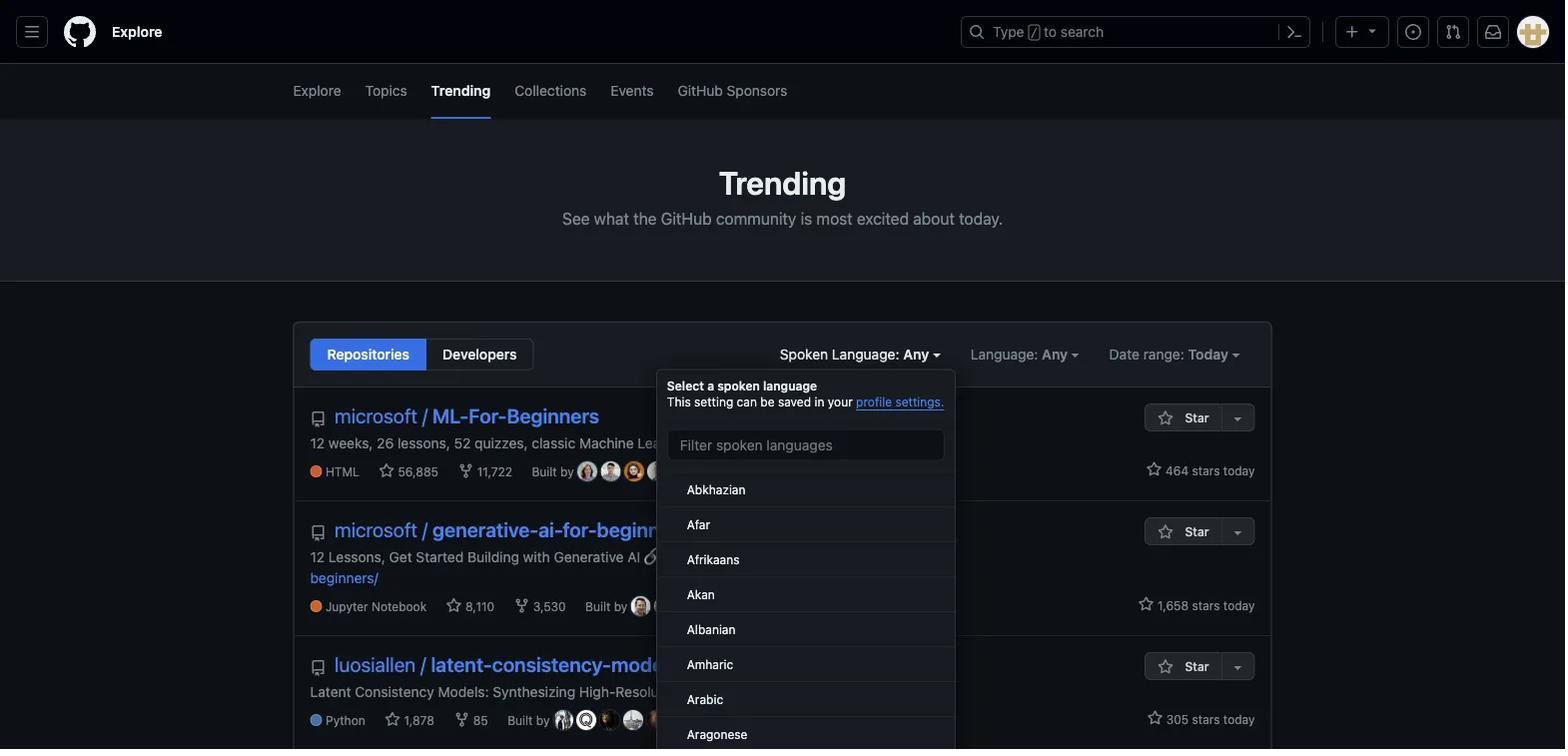 Task type: describe. For each thing, give the bounding box(es) containing it.
0 vertical spatial github
[[678, 82, 723, 98]]

for- inside https://microsoft.github.io/generative-ai-for- beginners/
[[925, 548, 948, 565]]

12 lessons, get started building with generative ai 🔗
[[310, 548, 662, 565]]

for-
[[469, 404, 507, 427]]

images
[[687, 683, 734, 700]]

1 horizontal spatial explore
[[293, 82, 341, 98]]

python
[[325, 714, 365, 728]]

star for ml-for-beginners
[[1185, 410, 1209, 424]]

git pull request image
[[1445, 24, 1461, 40]]

resolution
[[616, 683, 683, 700]]

8,110
[[462, 600, 494, 614]]

beginners
[[507, 404, 599, 427]]

lessons,
[[329, 548, 385, 565]]

@chenxwh image
[[623, 710, 643, 730]]

today for microsoft / ml-for-beginners
[[1223, 463, 1255, 477]]

1,878 link
[[385, 712, 434, 730]]

built by for for-
[[532, 465, 577, 479]]

consistency-
[[492, 653, 611, 676]]

56,885 link
[[379, 463, 438, 481]]

@john0isaac image
[[631, 596, 651, 616]]

built for ai-
[[585, 600, 611, 614]]

github inside trending see what the github community is most excited about today.
[[661, 209, 712, 228]]

what
[[594, 209, 629, 228]]

0 vertical spatial ai-
[[539, 518, 563, 541]]

Type or choose a spoken language text field
[[667, 429, 945, 461]]

https://microsoft.github.io/generative-ai-for- beginners/ link
[[310, 548, 948, 586]]

1 horizontal spatial with
[[737, 683, 764, 700]]

@softchris image for microsoft / ml-for-beginners
[[647, 461, 667, 481]]

star image for 1,878
[[385, 712, 401, 728]]

abkhazian link
[[657, 472, 955, 507]]

select
[[667, 379, 704, 393]]

0 vertical spatial explore
[[112, 23, 162, 40]]

microsoft / generative-ai-for-beginners
[[335, 518, 688, 541]]

profile settings. link
[[856, 395, 944, 409]]

0 vertical spatial with
[[523, 548, 550, 565]]

github sponsors
[[678, 82, 787, 98]]

/ for generative-ai-for-beginners
[[422, 518, 428, 541]]

trending see what the github community is most excited about today.
[[562, 164, 1003, 228]]

trending for trending see what the github community is most excited about today.
[[719, 164, 846, 202]]

beginners
[[597, 518, 688, 541]]

generative
[[554, 548, 624, 565]]

albanian
[[687, 622, 736, 636]]

albanian link
[[657, 612, 955, 647]]

by for model
[[536, 714, 550, 728]]

today for microsoft / generative-ai-for-beginners
[[1223, 598, 1255, 612]]

afrikaans link
[[657, 542, 955, 577]]

305
[[1166, 712, 1189, 726]]

beginners/
[[310, 569, 378, 586]]

about
[[913, 209, 955, 228]]

3,530
[[530, 600, 566, 614]]

language
[[763, 379, 817, 393]]

11,722
[[474, 465, 512, 479]]

saved
[[778, 395, 811, 409]]

microsoft for microsoft / generative-ai-for-beginners
[[335, 518, 417, 541]]

your
[[828, 395, 853, 409]]

0 horizontal spatial explore link
[[104, 16, 170, 48]]

464 stars today
[[1162, 463, 1255, 477]]

star image for 305 stars today
[[1147, 710, 1163, 726]]

step
[[801, 683, 831, 700]]

jupyter
[[325, 600, 368, 614]]

topics
[[365, 82, 407, 98]]

topics link
[[365, 64, 407, 119]]

built by for consistency-
[[508, 714, 553, 728]]

most
[[816, 209, 853, 228]]

add this repository to a list image
[[1230, 524, 1246, 540]]

1 any from the left
[[903, 346, 929, 363]]

star button for microsoft / generative-ai-for-beginners
[[1145, 517, 1221, 545]]

type
[[993, 23, 1024, 40]]

afar
[[687, 517, 710, 531]]

model
[[611, 653, 668, 676]]

built by for ai-
[[585, 600, 631, 614]]

today
[[1188, 346, 1228, 363]]

setting
[[694, 395, 733, 409]]

notebook
[[372, 600, 427, 614]]

profile
[[856, 395, 892, 409]]

date range: today
[[1109, 346, 1232, 363]]

afar link
[[657, 507, 955, 542]]

@leestott image
[[678, 596, 698, 616]]

star image for 464 stars today
[[1146, 461, 1162, 477]]

0 horizontal spatial for-
[[563, 518, 597, 541]]

85
[[470, 714, 488, 728]]

spoken
[[717, 379, 760, 393]]

synthesizing
[[493, 683, 575, 700]]

@kinfey image
[[724, 596, 744, 616]]

consistency
[[355, 683, 434, 700]]

@tyq1024 image
[[576, 710, 596, 730]]

star button for luosiallen / latent-consistency-model
[[1145, 652, 1221, 680]]

search
[[1061, 23, 1104, 40]]

generative-
[[433, 518, 539, 541]]

@vidushi gupta image
[[624, 461, 644, 481]]

ai- inside https://microsoft.github.io/generative-ai-for- beginners/
[[908, 548, 925, 565]]

started
[[416, 548, 464, 565]]

star image for 56,885
[[379, 463, 395, 479]]

developers
[[442, 346, 517, 363]]

12 weeks, 26 lessons, 52 quizzes, classic machine learning for all
[[310, 434, 733, 451]]

notifications image
[[1485, 24, 1501, 40]]

inference
[[834, 683, 895, 700]]

akan
[[687, 587, 715, 601]]

developers link
[[425, 339, 534, 371]]

homepage image
[[64, 16, 96, 48]]

built for consistency-
[[508, 714, 533, 728]]

2 any from the left
[[1042, 346, 1068, 363]]

sponsors
[[727, 82, 787, 98]]

built for for-
[[532, 465, 557, 479]]

/ for latent-consistency-model
[[421, 653, 426, 676]]

be
[[760, 395, 775, 409]]

ai
[[628, 548, 640, 565]]

12 for microsoft / ml-for-beginners
[[310, 434, 325, 451]]

today for luosiallen / latent-consistency-model
[[1223, 712, 1255, 726]]

select a spoken language this setting can be                saved              in your profile settings.
[[667, 379, 944, 409]]

🔗
[[644, 548, 658, 565]]

latent-
[[431, 653, 492, 676]]

triangle down image
[[1364, 22, 1380, 38]]

menu containing select a spoken language
[[656, 369, 956, 749]]

fork image for for-
[[458, 463, 474, 479]]

akan link
[[657, 577, 955, 612]]

1,658
[[1158, 598, 1189, 612]]

stars for ml-for-beginners
[[1192, 463, 1220, 477]]

star image up 305
[[1158, 659, 1174, 675]]

jupyter notebook
[[325, 600, 427, 614]]

85 link
[[454, 712, 488, 730]]

2 language: from the left
[[971, 346, 1038, 363]]

star image for 8,110
[[446, 598, 462, 614]]

today.
[[959, 209, 1003, 228]]



Task type: locate. For each thing, give the bounding box(es) containing it.
0 vertical spatial explore link
[[104, 16, 170, 48]]

0 vertical spatial star button
[[1145, 404, 1221, 431]]

/ for ml-for-beginners
[[422, 404, 428, 427]]

1 horizontal spatial any
[[1042, 346, 1068, 363]]

machine
[[579, 434, 634, 451]]

any up the 'settings.'
[[903, 346, 929, 363]]

few-
[[768, 683, 801, 700]]

2 repo image from the top
[[310, 660, 326, 676]]

0 horizontal spatial trending
[[431, 82, 491, 98]]

star image down started at the left bottom
[[446, 598, 462, 614]]

0 horizontal spatial explore
[[112, 23, 162, 40]]

3,530 link
[[514, 598, 566, 616]]

stars for latent-consistency-model
[[1192, 712, 1220, 726]]

@akx image
[[646, 710, 666, 730]]

1 vertical spatial 12
[[310, 548, 325, 565]]

/ inside type / to search
[[1030, 26, 1038, 40]]

1 vertical spatial @softchris image
[[701, 596, 721, 616]]

fork image right 8,110
[[514, 598, 530, 614]]

1 horizontal spatial for-
[[925, 548, 948, 565]]

12
[[310, 434, 325, 451], [310, 548, 325, 565]]

repo image
[[310, 525, 326, 541]]

luosiallen
[[335, 653, 416, 676]]

plus image
[[1344, 24, 1360, 40]]

@hereje image
[[601, 461, 621, 481]]

in
[[814, 395, 824, 409]]

1 horizontal spatial explore link
[[293, 64, 341, 119]]

2 star from the top
[[1185, 524, 1209, 538]]

this
[[667, 395, 691, 409]]

built
[[532, 465, 557, 479], [585, 600, 611, 614], [508, 714, 533, 728]]

/ left to
[[1030, 26, 1038, 40]]

to
[[1044, 23, 1057, 40]]

star up 305 stars today
[[1185, 659, 1209, 673]]

menu
[[656, 369, 956, 749]]

microsoft
[[335, 404, 417, 427], [335, 518, 417, 541]]

2 vertical spatial stars
[[1192, 712, 1220, 726]]

with
[[523, 548, 550, 565], [737, 683, 764, 700]]

0 vertical spatial built by
[[532, 465, 577, 479]]

https://microsoft.github.io/generative-
[[662, 548, 908, 565]]

for
[[697, 434, 715, 451]]

fork image inside 3,530 link
[[514, 598, 530, 614]]

arabic link
[[657, 682, 955, 717]]

1 star from the top
[[1185, 410, 1209, 424]]

0 vertical spatial for-
[[563, 518, 597, 541]]

star image inside 56,885 link
[[379, 463, 395, 479]]

2 stars from the top
[[1192, 598, 1220, 612]]

fork image inside 11,722 link
[[458, 463, 474, 479]]

star button for microsoft / ml-for-beginners
[[1145, 404, 1221, 431]]

stars right 464
[[1192, 463, 1220, 477]]

0 vertical spatial 12
[[310, 434, 325, 451]]

0 vertical spatial by
[[560, 465, 574, 479]]

1 vertical spatial github
[[661, 209, 712, 228]]

1 horizontal spatial @softchris image
[[701, 596, 721, 616]]

built down synthesizing
[[508, 714, 533, 728]]

2 vertical spatial fork image
[[454, 712, 470, 728]]

star for generative-ai-for-beginners
[[1185, 524, 1209, 538]]

fork image for ai-
[[514, 598, 530, 614]]

fork image
[[458, 463, 474, 479], [514, 598, 530, 614], [454, 712, 470, 728]]

@softchris image for microsoft / generative-ai-for-beginners
[[701, 596, 721, 616]]

trending inside trending see what the github community is most excited about today.
[[719, 164, 846, 202]]

2 vertical spatial today
[[1223, 712, 1255, 726]]

1 horizontal spatial ai-
[[908, 548, 925, 565]]

collections
[[515, 82, 587, 98]]

1 vertical spatial star
[[1185, 524, 1209, 538]]

0 vertical spatial repo image
[[310, 411, 326, 427]]

star image inside the 8,110 link
[[446, 598, 462, 614]]

by
[[560, 465, 574, 479], [614, 600, 628, 614], [536, 714, 550, 728]]

0 vertical spatial microsoft
[[335, 404, 417, 427]]

/ for to search
[[1030, 26, 1038, 40]]

by for for-
[[614, 600, 628, 614]]

stars right 305
[[1192, 712, 1220, 726]]

star up the 464 stars today
[[1185, 410, 1209, 424]]

0 vertical spatial trending
[[431, 82, 491, 98]]

star image for 1,658 stars today
[[1138, 596, 1154, 612]]

with down microsoft / generative-ai-for-beginners
[[523, 548, 550, 565]]

@minwook shin image
[[671, 461, 691, 481]]

command palette image
[[1286, 24, 1302, 40]]

add this repository to a list image up the 464 stars today
[[1230, 410, 1246, 426]]

464
[[1166, 463, 1189, 477]]

/ up started at the left bottom
[[422, 518, 428, 541]]

explore left topics
[[293, 82, 341, 98]]

excited
[[857, 209, 909, 228]]

/ left latent-
[[421, 653, 426, 676]]

with left few-
[[737, 683, 764, 700]]

type / to search
[[993, 23, 1104, 40]]

0 vertical spatial @softchris image
[[647, 461, 667, 481]]

explore link right homepage image
[[104, 16, 170, 48]]

explore right homepage image
[[112, 23, 162, 40]]

star for latent-consistency-model
[[1185, 659, 1209, 673]]

star button up 464
[[1145, 404, 1221, 431]]

1 star button from the top
[[1145, 404, 1221, 431]]

microsoft / ml-for-beginners
[[335, 404, 599, 427]]

aragonese link
[[657, 717, 955, 749]]

star image inside 1,878 link
[[385, 712, 401, 728]]

1 vertical spatial explore
[[293, 82, 341, 98]]

spoken language: any
[[780, 346, 933, 363]]

github sponsors link
[[678, 64, 787, 119]]

range:
[[1143, 346, 1184, 363]]

2 horizontal spatial by
[[614, 600, 628, 614]]

2 vertical spatial star button
[[1145, 652, 1221, 680]]

microsoft for microsoft / ml-for-beginners
[[335, 404, 417, 427]]

microsoft up lessons,
[[335, 518, 417, 541]]

0 horizontal spatial with
[[523, 548, 550, 565]]

3 star button from the top
[[1145, 652, 1221, 680]]

2 vertical spatial built by
[[508, 714, 553, 728]]

microsoft up the 26
[[335, 404, 417, 427]]

1 vertical spatial explore link
[[293, 64, 341, 119]]

2 vertical spatial by
[[536, 714, 550, 728]]

github right 'the'
[[661, 209, 712, 228]]

issue opened image
[[1405, 24, 1421, 40]]

spoken
[[780, 346, 828, 363]]

language: any
[[971, 346, 1071, 363]]

quizzes,
[[475, 434, 528, 451]]

1 add this repository to a list image from the top
[[1230, 410, 1246, 426]]

high-
[[579, 683, 616, 700]]

can
[[737, 395, 757, 409]]

https://microsoft.github.io/generative-ai-for- beginners/
[[310, 548, 948, 586]]

trending
[[431, 82, 491, 98], [719, 164, 846, 202]]

1 vertical spatial built
[[585, 600, 611, 614]]

2 add this repository to a list image from the top
[[1230, 659, 1246, 675]]

0 horizontal spatial any
[[903, 346, 929, 363]]

all
[[719, 434, 733, 451]]

stars right 1,658
[[1192, 598, 1220, 612]]

1 vertical spatial for-
[[925, 548, 948, 565]]

1 stars from the top
[[1192, 463, 1220, 477]]

built by
[[532, 465, 577, 479], [585, 600, 631, 614], [508, 714, 553, 728]]

1 horizontal spatial trending
[[719, 164, 846, 202]]

12 down repo icon
[[310, 548, 325, 565]]

today up add this repository to a list image
[[1223, 463, 1255, 477]]

2 vertical spatial star
[[1185, 659, 1209, 673]]

aragonese
[[687, 727, 748, 741]]

1 language: from the left
[[832, 346, 899, 363]]

@luosiallen image
[[553, 710, 573, 730]]

star button left add this repository to a list image
[[1145, 517, 1221, 545]]

abkhazian
[[687, 482, 746, 496]]

html
[[325, 465, 359, 479]]

1 microsoft from the top
[[335, 404, 417, 427]]

by left @luosiallen icon
[[536, 714, 550, 728]]

0 vertical spatial stars
[[1192, 463, 1220, 477]]

fork image for consistency-
[[454, 712, 470, 728]]

@koreyspace image
[[654, 596, 674, 616]]

star image down the 26
[[379, 463, 395, 479]]

1,878
[[401, 714, 434, 728]]

add this repository to a list image for latent-consistency-model
[[1230, 659, 1246, 675]]

1 horizontal spatial by
[[560, 465, 574, 479]]

1 vertical spatial fork image
[[514, 598, 530, 614]]

built by down classic
[[532, 465, 577, 479]]

@jlooper image
[[577, 461, 597, 481]]

star image
[[1158, 410, 1174, 426], [1158, 524, 1174, 540], [446, 598, 462, 614], [1147, 710, 1163, 726], [385, 712, 401, 728]]

classic
[[532, 434, 575, 451]]

2 microsoft from the top
[[335, 518, 417, 541]]

1 vertical spatial add this repository to a list image
[[1230, 659, 1246, 675]]

1 horizontal spatial language:
[[971, 346, 1038, 363]]

0 horizontal spatial language:
[[832, 346, 899, 363]]

add this repository to a list image up 305 stars today
[[1230, 659, 1246, 675]]

@mjpyeon image
[[600, 710, 620, 730]]

2 12 from the top
[[310, 548, 325, 565]]

1,658 stars today
[[1154, 598, 1255, 612]]

trending up is
[[719, 164, 846, 202]]

ml-
[[433, 404, 469, 427]]

2 vertical spatial built
[[508, 714, 533, 728]]

afrikaans
[[687, 552, 740, 566]]

fork image down 52
[[458, 463, 474, 479]]

repo image for luosiallen / latent-consistency-model
[[310, 660, 326, 676]]

stars
[[1192, 463, 1220, 477], [1192, 598, 1220, 612], [1192, 712, 1220, 726]]

1 vertical spatial with
[[737, 683, 764, 700]]

github left sponsors
[[678, 82, 723, 98]]

repo image for microsoft / ml-for-beginners
[[310, 411, 326, 427]]

@softchris image
[[647, 461, 667, 481], [701, 596, 721, 616]]

by left @john0isaac icon
[[614, 600, 628, 614]]

latent
[[310, 683, 351, 700]]

1 vertical spatial microsoft
[[335, 518, 417, 541]]

amharic link
[[657, 647, 955, 682]]

arabic
[[687, 692, 723, 706]]

star image left 464
[[1146, 461, 1162, 477]]

by left @jlooper image
[[560, 465, 574, 479]]

1 vertical spatial star button
[[1145, 517, 1221, 545]]

built by down synthesizing
[[508, 714, 553, 728]]

events
[[611, 82, 654, 98]]

3 stars from the top
[[1192, 712, 1220, 726]]

26
[[377, 434, 394, 451]]

github
[[678, 82, 723, 98], [661, 209, 712, 228]]

today
[[1223, 463, 1255, 477], [1223, 598, 1255, 612], [1223, 712, 1255, 726]]

built down classic
[[532, 465, 557, 479]]

star image
[[1146, 461, 1162, 477], [379, 463, 395, 479], [1138, 596, 1154, 612], [1158, 659, 1174, 675]]

3 star from the top
[[1185, 659, 1209, 673]]

1 repo image from the top
[[310, 411, 326, 427]]

star button up 305
[[1145, 652, 1221, 680]]

1 today from the top
[[1223, 463, 1255, 477]]

star left add this repository to a list image
[[1185, 524, 1209, 538]]

a
[[707, 379, 714, 393]]

1 vertical spatial today
[[1223, 598, 1255, 612]]

add this repository to a list image
[[1230, 410, 1246, 426], [1230, 659, 1246, 675]]

amharic
[[687, 657, 733, 671]]

get
[[389, 548, 412, 565]]

0 horizontal spatial by
[[536, 714, 550, 728]]

is
[[801, 209, 812, 228]]

stars for generative-ai-for-beginners
[[1192, 598, 1220, 612]]

star image down 464
[[1158, 524, 1174, 540]]

any left date
[[1042, 346, 1068, 363]]

0 vertical spatial today
[[1223, 463, 1255, 477]]

explore link left topics link
[[293, 64, 341, 119]]

repo image up latent on the bottom of the page
[[310, 660, 326, 676]]

3 today from the top
[[1223, 712, 1255, 726]]

today right 1,658
[[1223, 598, 1255, 612]]

@softchris image right the @vidushi gupta icon
[[647, 461, 667, 481]]

0 vertical spatial fork image
[[458, 463, 474, 479]]

star image left 1,658
[[1138, 596, 1154, 612]]

1 vertical spatial repo image
[[310, 660, 326, 676]]

2 star button from the top
[[1145, 517, 1221, 545]]

1 vertical spatial by
[[614, 600, 628, 614]]

repo image
[[310, 411, 326, 427], [310, 660, 326, 676]]

/ left ml-
[[422, 404, 428, 427]]

1 vertical spatial ai-
[[908, 548, 925, 565]]

1 vertical spatial built by
[[585, 600, 631, 614]]

models:
[[438, 683, 489, 700]]

community
[[716, 209, 796, 228]]

today right 305
[[1223, 712, 1255, 726]]

fork image down models:
[[454, 712, 470, 728]]

8,110 link
[[446, 598, 494, 616]]

building
[[467, 548, 519, 565]]

see
[[562, 209, 590, 228]]

star image down consistency
[[385, 712, 401, 728]]

fork image inside 85 link
[[454, 712, 470, 728]]

0 vertical spatial built
[[532, 465, 557, 479]]

trending right topics
[[431, 82, 491, 98]]

the
[[633, 209, 657, 228]]

date
[[1109, 346, 1140, 363]]

latent consistency models: synthesizing high-resolution images with few-step inference
[[310, 683, 895, 700]]

trending for trending
[[431, 82, 491, 98]]

luosiallen / latent-consistency-model
[[335, 653, 668, 676]]

52
[[454, 434, 471, 451]]

@softchris image up albanian
[[701, 596, 721, 616]]

add this repository to a list image for ml-for-beginners
[[1230, 410, 1246, 426]]

12 left weeks,
[[310, 434, 325, 451]]

settings.
[[895, 395, 944, 409]]

built left @john0isaac icon
[[585, 600, 611, 614]]

2 today from the top
[[1223, 598, 1255, 612]]

0 vertical spatial star
[[1185, 410, 1209, 424]]

by for beginners
[[560, 465, 574, 479]]

built by down https://microsoft.github.io/generative-ai-for- beginners/
[[585, 600, 631, 614]]

1 vertical spatial trending
[[719, 164, 846, 202]]

any
[[903, 346, 929, 363], [1042, 346, 1068, 363]]

star image up 464
[[1158, 410, 1174, 426]]

1 12 from the top
[[310, 434, 325, 451]]

repo image up html
[[310, 411, 326, 427]]

12 for microsoft / generative-ai-for-beginners
[[310, 548, 325, 565]]

0 vertical spatial add this repository to a list image
[[1230, 410, 1246, 426]]

0 horizontal spatial ai-
[[539, 518, 563, 541]]

star image left 305
[[1147, 710, 1163, 726]]

1 vertical spatial stars
[[1192, 598, 1220, 612]]

0 horizontal spatial @softchris image
[[647, 461, 667, 481]]

305 stars today
[[1163, 712, 1255, 726]]



Task type: vqa. For each thing, say whether or not it's contained in the screenshot.
the Edit file image
no



